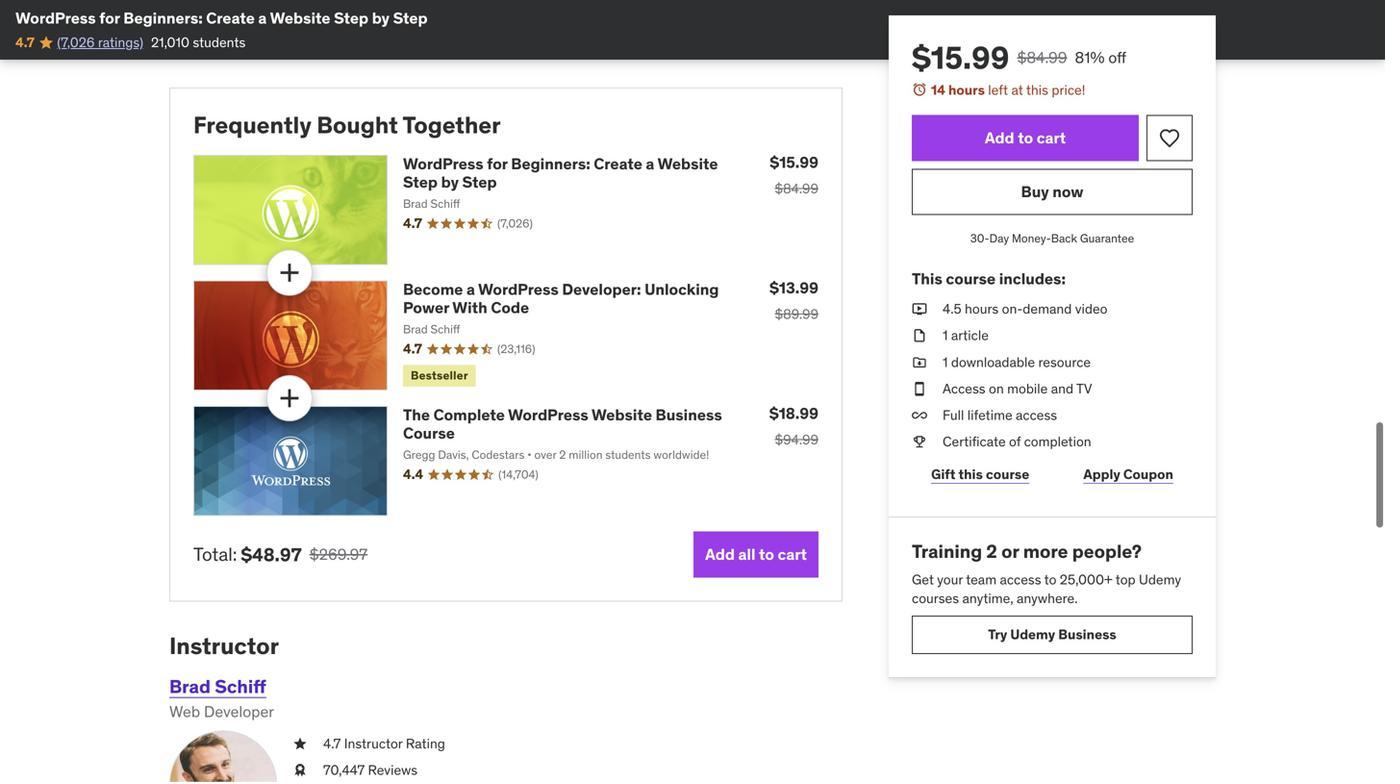 Task type: describe. For each thing, give the bounding box(es) containing it.
1 article
[[943, 327, 989, 344]]

add to cart button
[[912, 115, 1140, 161]]

(14,704)
[[499, 467, 539, 482]]

buy now
[[1022, 182, 1084, 202]]

xsmall image for 1
[[912, 326, 928, 345]]

frequently bought together
[[193, 111, 501, 140]]

81%
[[1076, 48, 1105, 67]]

14704 reviews element
[[499, 467, 539, 483]]

and
[[1052, 380, 1074, 397]]

unlocking
[[645, 280, 719, 299]]

bestseller
[[411, 368, 468, 383]]

25,000+
[[1060, 571, 1113, 589]]

money-
[[1013, 231, 1052, 246]]

1 vertical spatial cart
[[778, 545, 808, 564]]

now
[[1053, 182, 1084, 202]]

wordpress inside become a wordpress developer: unlocking power with code brad schiff
[[478, 280, 559, 299]]

xsmall image for 1 downloadable resource
[[912, 353, 928, 372]]

brad inside brad schiff web developer
[[169, 675, 211, 698]]

schiff inside wordpress for beginners: create a website step by step brad schiff
[[431, 196, 460, 211]]

1 for 1 downloadable resource
[[943, 353, 948, 371]]

$84.99 for $15.99 $84.99 81% off
[[1018, 48, 1068, 67]]

resource
[[1039, 353, 1092, 371]]

wordpress for beginners: create a website step by step link
[[403, 154, 719, 192]]

anywhere.
[[1017, 590, 1078, 607]]

the complete wordpress website business course link
[[403, 405, 723, 443]]

access
[[943, 380, 986, 397]]

article
[[952, 327, 989, 344]]

ratings)
[[98, 34, 143, 51]]

gregg
[[403, 447, 435, 462]]

with
[[453, 298, 488, 318]]

this course includes:
[[912, 269, 1066, 289]]

0 vertical spatial course
[[947, 269, 996, 289]]

wordpress up (7,026
[[15, 8, 96, 28]]

$269.97
[[310, 545, 368, 565]]

try
[[989, 626, 1008, 644]]

this
[[912, 269, 943, 289]]

includes:
[[1000, 269, 1066, 289]]

become a wordpress developer: unlocking power with code brad schiff
[[403, 280, 719, 337]]

for for wordpress for beginners: create a website step by step brad schiff
[[487, 154, 508, 174]]

courses
[[912, 590, 960, 607]]

create for wordpress for beginners: create a website step by step brad schiff
[[594, 154, 643, 174]]

schiff inside become a wordpress developer: unlocking power with code brad schiff
[[431, 322, 460, 337]]

try udemy business link
[[912, 616, 1193, 655]]

access inside the training 2 or more people? get your team access to 25,000+ top udemy courses anytime, anywhere.
[[1000, 571, 1042, 589]]

reviews
[[368, 762, 418, 779]]

apply coupon button
[[1065, 455, 1193, 494]]

wordpress for beginners: create a website step by step
[[15, 8, 428, 28]]

more
[[1024, 540, 1069, 563]]

1 vertical spatial business
[[1059, 626, 1117, 644]]

together
[[403, 111, 501, 140]]

the complete wordpress website business course gregg davis, codestars • over 2 million students worldwide!
[[403, 405, 723, 462]]

(23,116)
[[498, 342, 536, 357]]

access on mobile and tv
[[943, 380, 1093, 397]]

14
[[932, 81, 946, 99]]

buy now button
[[912, 169, 1193, 215]]

2 inside the training 2 or more people? get your team access to 25,000+ top udemy courses anytime, anywhere.
[[987, 540, 998, 563]]

by for wordpress for beginners: create a website step by step brad schiff
[[441, 172, 459, 192]]

alarm image
[[912, 82, 928, 97]]

xsmall image for certificate
[[912, 433, 928, 452]]

0 horizontal spatial this
[[959, 466, 984, 483]]

4.7 for (7,026)
[[403, 215, 422, 232]]

off
[[1109, 48, 1127, 67]]

add for add to cart
[[985, 128, 1015, 148]]

add all to cart
[[706, 545, 808, 564]]

4.4
[[403, 466, 424, 483]]

mobile
[[1008, 380, 1048, 397]]

$15.99 for $15.99 $84.99
[[770, 153, 819, 172]]

0 vertical spatial cart
[[1037, 128, 1067, 148]]

code
[[491, 298, 529, 318]]

business inside the complete wordpress website business course gregg davis, codestars • over 2 million students worldwide!
[[656, 405, 723, 425]]

4.5
[[943, 300, 962, 318]]

a for wordpress for beginners: create a website step by step
[[258, 8, 267, 28]]

wordpress inside the complete wordpress website business course gregg davis, codestars • over 2 million students worldwide!
[[508, 405, 589, 425]]

1 horizontal spatial this
[[1027, 81, 1049, 99]]

$13.99
[[770, 278, 819, 298]]

full
[[943, 407, 965, 424]]

0 vertical spatial access
[[1016, 407, 1058, 424]]

course
[[403, 424, 455, 443]]

students inside the complete wordpress website business course gregg davis, codestars • over 2 million students worldwide!
[[606, 447, 651, 462]]

on-
[[1003, 300, 1023, 318]]

wordpress for beginners: create a website step by step brad schiff
[[403, 154, 719, 211]]

all
[[739, 545, 756, 564]]

brad inside become a wordpress developer: unlocking power with code brad schiff
[[403, 322, 428, 337]]

tv
[[1077, 380, 1093, 397]]

$13.99 $89.99
[[770, 278, 819, 323]]

buy
[[1022, 182, 1050, 202]]

for for wordpress for beginners: create a website step by step
[[99, 8, 120, 28]]

video
[[1076, 300, 1108, 318]]

frequently
[[193, 111, 312, 140]]

completion
[[1025, 433, 1092, 450]]

certificate
[[943, 433, 1006, 450]]

14 hours left at this price!
[[932, 81, 1086, 99]]

add for add all to cart
[[706, 545, 735, 564]]

top
[[1116, 571, 1136, 589]]

a for wordpress for beginners: create a website step by step brad schiff
[[646, 154, 655, 174]]

wishlist image
[[1159, 127, 1182, 150]]

anytime,
[[963, 590, 1014, 607]]

xsmall image for 70,447 reviews
[[293, 761, 308, 780]]

full lifetime access
[[943, 407, 1058, 424]]

a inside become a wordpress developer: unlocking power with code brad schiff
[[467, 280, 475, 299]]

brad schiff link
[[169, 675, 266, 698]]

to inside the add to cart button
[[1019, 128, 1034, 148]]

lifetime
[[968, 407, 1013, 424]]

70,447 reviews
[[323, 762, 418, 779]]



Task type: vqa. For each thing, say whether or not it's contained in the screenshot.
Generative AI
no



Task type: locate. For each thing, give the bounding box(es) containing it.
1 for 1 article
[[943, 327, 948, 344]]

$15.99 $84.99
[[770, 153, 819, 197]]

0 vertical spatial a
[[258, 8, 267, 28]]

to up anywhere.
[[1045, 571, 1057, 589]]

1 vertical spatial hours
[[965, 300, 999, 318]]

$18.99
[[770, 404, 819, 424]]

wordpress up (23,116)
[[478, 280, 559, 299]]

wordpress down together
[[403, 154, 484, 174]]

brad down together
[[403, 196, 428, 211]]

xsmall image down this
[[912, 300, 928, 319]]

4.7 left (7,026
[[15, 34, 35, 51]]

1 1 from the top
[[943, 327, 948, 344]]

at
[[1012, 81, 1024, 99]]

brad up web
[[169, 675, 211, 698]]

coupon
[[1124, 466, 1174, 483]]

beginners: for wordpress for beginners: create a website step by step brad schiff
[[511, 154, 591, 174]]

schiff up developer
[[215, 675, 266, 698]]

add left the all
[[706, 545, 735, 564]]

xsmall image left certificate
[[912, 433, 928, 452]]

left
[[989, 81, 1009, 99]]

schiff
[[431, 196, 460, 211], [431, 322, 460, 337], [215, 675, 266, 698]]

0 horizontal spatial by
[[372, 8, 390, 28]]

students down wordpress for beginners: create a website step by step
[[193, 34, 246, 51]]

0 horizontal spatial $15.99
[[770, 153, 819, 172]]

udemy right top
[[1140, 571, 1182, 589]]

schiff down together
[[431, 196, 460, 211]]

course down of
[[987, 466, 1030, 483]]

1 horizontal spatial by
[[441, 172, 459, 192]]

udemy
[[1140, 571, 1182, 589], [1011, 626, 1056, 644]]

0 vertical spatial this
[[1027, 81, 1049, 99]]

create inside wordpress for beginners: create a website step by step brad schiff
[[594, 154, 643, 174]]

0 horizontal spatial for
[[99, 8, 120, 28]]

gift this course
[[932, 466, 1030, 483]]

website inside wordpress for beginners: create a website step by step brad schiff
[[658, 154, 719, 174]]

$84.99 inside "$15.99 $84.99"
[[775, 180, 819, 197]]

2 horizontal spatial to
[[1045, 571, 1057, 589]]

0 horizontal spatial beginners:
[[123, 8, 203, 28]]

to down at
[[1019, 128, 1034, 148]]

xsmall image left 1 article on the right top of the page
[[912, 326, 928, 345]]

people?
[[1073, 540, 1143, 563]]

1 vertical spatial brad
[[403, 322, 428, 337]]

2 horizontal spatial website
[[658, 154, 719, 174]]

brad schiff web developer
[[169, 675, 274, 722]]

1 vertical spatial students
[[606, 447, 651, 462]]

1 vertical spatial course
[[987, 466, 1030, 483]]

create for wordpress for beginners: create a website step by step
[[206, 8, 255, 28]]

7026 reviews element
[[498, 216, 533, 232]]

1 horizontal spatial website
[[592, 405, 653, 425]]

brad inside wordpress for beginners: create a website step by step brad schiff
[[403, 196, 428, 211]]

1 horizontal spatial a
[[467, 280, 475, 299]]

1 downloadable resource
[[943, 353, 1092, 371]]

add down left
[[985, 128, 1015, 148]]

4.7 for (23,116)
[[403, 340, 422, 358]]

$84.99
[[1018, 48, 1068, 67], [775, 180, 819, 197]]

xsmall image
[[912, 300, 928, 319], [912, 326, 928, 345], [912, 380, 928, 398], [912, 406, 928, 425], [912, 433, 928, 452], [293, 735, 308, 754]]

schiff down power
[[431, 322, 460, 337]]

hours up 'article'
[[965, 300, 999, 318]]

30-day money-back guarantee
[[971, 231, 1135, 246]]

business
[[656, 405, 723, 425], [1059, 626, 1117, 644]]

davis,
[[438, 447, 469, 462]]

0 vertical spatial beginners:
[[123, 8, 203, 28]]

•
[[528, 447, 532, 462]]

access
[[1016, 407, 1058, 424], [1000, 571, 1042, 589]]

1 up access
[[943, 353, 948, 371]]

course up 4.5
[[947, 269, 996, 289]]

by for wordpress for beginners: create a website step by step
[[372, 8, 390, 28]]

1 horizontal spatial students
[[606, 447, 651, 462]]

website for wordpress for beginners: create a website step by step brad schiff
[[658, 154, 719, 174]]

over
[[535, 447, 557, 462]]

website for wordpress for beginners: create a website step by step
[[270, 8, 331, 28]]

beginners: inside wordpress for beginners: create a website step by step brad schiff
[[511, 154, 591, 174]]

training
[[912, 540, 983, 563]]

demand
[[1023, 300, 1072, 318]]

1 horizontal spatial create
[[594, 154, 643, 174]]

gift
[[932, 466, 956, 483]]

21,010 students
[[151, 34, 246, 51]]

1 vertical spatial instructor
[[344, 735, 403, 753]]

1 vertical spatial for
[[487, 154, 508, 174]]

xsmall image left full
[[912, 406, 928, 425]]

1 left 'article'
[[943, 327, 948, 344]]

beginners: up 21,010
[[123, 8, 203, 28]]

1 horizontal spatial $15.99
[[912, 38, 1010, 77]]

0 vertical spatial create
[[206, 8, 255, 28]]

21,010
[[151, 34, 190, 51]]

wordpress up the "over" at the bottom of the page
[[508, 405, 589, 425]]

0 vertical spatial business
[[656, 405, 723, 425]]

cart right the all
[[778, 545, 808, 564]]

0 vertical spatial schiff
[[431, 196, 460, 211]]

1 vertical spatial a
[[646, 154, 655, 174]]

2 horizontal spatial a
[[646, 154, 655, 174]]

2 vertical spatial website
[[592, 405, 653, 425]]

gift this course link
[[912, 455, 1049, 494]]

0 horizontal spatial add
[[706, 545, 735, 564]]

1 vertical spatial udemy
[[1011, 626, 1056, 644]]

1 vertical spatial 1
[[943, 353, 948, 371]]

$15.99
[[912, 38, 1010, 77], [770, 153, 819, 172]]

power
[[403, 298, 449, 318]]

0 vertical spatial students
[[193, 34, 246, 51]]

total: $48.97 $269.97
[[193, 543, 368, 566]]

day
[[990, 231, 1010, 246]]

0 horizontal spatial udemy
[[1011, 626, 1056, 644]]

1 horizontal spatial $84.99
[[1018, 48, 1068, 67]]

1 horizontal spatial to
[[1019, 128, 1034, 148]]

1 vertical spatial this
[[959, 466, 984, 483]]

$84.99 inside $15.99 $84.99 81% off
[[1018, 48, 1068, 67]]

business down anywhere.
[[1059, 626, 1117, 644]]

to
[[1019, 128, 1034, 148], [759, 545, 775, 564], [1045, 571, 1057, 589]]

this right gift
[[959, 466, 984, 483]]

for
[[99, 8, 120, 28], [487, 154, 508, 174]]

0 horizontal spatial create
[[206, 8, 255, 28]]

2 vertical spatial a
[[467, 280, 475, 299]]

xsmall image for 4.5
[[912, 300, 928, 319]]

cart down price!
[[1037, 128, 1067, 148]]

guarantee
[[1081, 231, 1135, 246]]

1 vertical spatial access
[[1000, 571, 1042, 589]]

0 vertical spatial $15.99
[[912, 38, 1010, 77]]

schiff inside brad schiff web developer
[[215, 675, 266, 698]]

xsmall image
[[912, 353, 928, 372], [293, 761, 308, 780]]

4.7 up the 70,447
[[323, 735, 341, 753]]

by inside wordpress for beginners: create a website step by step brad schiff
[[441, 172, 459, 192]]

1 horizontal spatial 2
[[987, 540, 998, 563]]

1 vertical spatial 2
[[987, 540, 998, 563]]

price!
[[1052, 81, 1086, 99]]

1 horizontal spatial beginners:
[[511, 154, 591, 174]]

2 vertical spatial schiff
[[215, 675, 266, 698]]

0 horizontal spatial instructor
[[169, 632, 279, 661]]

4.7 up the bestseller
[[403, 340, 422, 358]]

23116 reviews element
[[498, 341, 536, 358]]

beginners: for wordpress for beginners: create a website step by step
[[123, 8, 203, 28]]

1 vertical spatial $84.99
[[775, 180, 819, 197]]

xsmall image for access
[[912, 380, 928, 398]]

add
[[985, 128, 1015, 148], [706, 545, 735, 564]]

0 vertical spatial udemy
[[1140, 571, 1182, 589]]

for down together
[[487, 154, 508, 174]]

total:
[[193, 543, 237, 566]]

1 vertical spatial beginners:
[[511, 154, 591, 174]]

0 vertical spatial xsmall image
[[912, 353, 928, 372]]

(7,026)
[[498, 216, 533, 231]]

$18.99 $94.99
[[770, 404, 819, 449]]

0 vertical spatial for
[[99, 8, 120, 28]]

hours right 14
[[949, 81, 986, 99]]

(7,026
[[57, 34, 95, 51]]

for up (7,026 ratings)
[[99, 8, 120, 28]]

certificate of completion
[[943, 433, 1092, 450]]

team
[[967, 571, 997, 589]]

website inside the complete wordpress website business course gregg davis, codestars • over 2 million students worldwide!
[[592, 405, 653, 425]]

1 vertical spatial to
[[759, 545, 775, 564]]

0 vertical spatial 1
[[943, 327, 948, 344]]

to right the all
[[759, 545, 775, 564]]

to inside the training 2 or more people? get your team access to 25,000+ top udemy courses anytime, anywhere.
[[1045, 571, 1057, 589]]

xsmall image left access
[[912, 380, 928, 398]]

access down or
[[1000, 571, 1042, 589]]

million
[[569, 447, 603, 462]]

a inside wordpress for beginners: create a website step by step brad schiff
[[646, 154, 655, 174]]

apply coupon
[[1084, 466, 1174, 483]]

become
[[403, 280, 463, 299]]

30-
[[971, 231, 990, 246]]

add all to cart button
[[694, 532, 819, 578]]

1 vertical spatial xsmall image
[[293, 761, 308, 780]]

0 horizontal spatial students
[[193, 34, 246, 51]]

back
[[1052, 231, 1078, 246]]

1 vertical spatial by
[[441, 172, 459, 192]]

1 vertical spatial create
[[594, 154, 643, 174]]

0 vertical spatial brad
[[403, 196, 428, 211]]

of
[[1010, 433, 1021, 450]]

for inside wordpress for beginners: create a website step by step brad schiff
[[487, 154, 508, 174]]

0 vertical spatial by
[[372, 8, 390, 28]]

2 left or
[[987, 540, 998, 563]]

1 horizontal spatial business
[[1059, 626, 1117, 644]]

udemy inside the training 2 or more people? get your team access to 25,000+ top udemy courses anytime, anywhere.
[[1140, 571, 1182, 589]]

0 vertical spatial to
[[1019, 128, 1034, 148]]

0 vertical spatial 2
[[560, 447, 566, 462]]

brad down power
[[403, 322, 428, 337]]

by
[[372, 8, 390, 28], [441, 172, 459, 192]]

2 right the "over" at the bottom of the page
[[560, 447, 566, 462]]

complete
[[434, 405, 505, 425]]

hours for 14
[[949, 81, 986, 99]]

0 horizontal spatial business
[[656, 405, 723, 425]]

1 horizontal spatial xsmall image
[[912, 353, 928, 372]]

course
[[947, 269, 996, 289], [987, 466, 1030, 483]]

apply
[[1084, 466, 1121, 483]]

worldwide!
[[654, 447, 710, 462]]

0 vertical spatial instructor
[[169, 632, 279, 661]]

2 inside the complete wordpress website business course gregg davis, codestars • over 2 million students worldwide!
[[560, 447, 566, 462]]

$94.99
[[775, 431, 819, 449]]

4.7 for (7,026 ratings)
[[15, 34, 35, 51]]

students right million
[[606, 447, 651, 462]]

0 horizontal spatial a
[[258, 8, 267, 28]]

0 horizontal spatial $84.99
[[775, 180, 819, 197]]

$15.99 for $15.99 $84.99 81% off
[[912, 38, 1010, 77]]

udemy right try
[[1011, 626, 1056, 644]]

become a wordpress developer: unlocking power with code link
[[403, 280, 719, 318]]

1 vertical spatial schiff
[[431, 322, 460, 337]]

$48.97
[[241, 543, 302, 566]]

$89.99
[[775, 306, 819, 323]]

1 horizontal spatial instructor
[[344, 735, 403, 753]]

training 2 or more people? get your team access to 25,000+ top udemy courses anytime, anywhere.
[[912, 540, 1182, 607]]

to inside the add all to cart button
[[759, 545, 775, 564]]

instructor up '70,447 reviews'
[[344, 735, 403, 753]]

0 vertical spatial $84.99
[[1018, 48, 1068, 67]]

xsmall image for 4.7
[[293, 735, 308, 754]]

4.7 instructor rating
[[323, 735, 446, 753]]

business up the worldwide!
[[656, 405, 723, 425]]

1 vertical spatial add
[[706, 545, 735, 564]]

access down mobile on the right of page
[[1016, 407, 1058, 424]]

xsmall image left 4.7 instructor rating
[[293, 735, 308, 754]]

website
[[270, 8, 331, 28], [658, 154, 719, 174], [592, 405, 653, 425]]

rating
[[406, 735, 446, 753]]

the
[[403, 405, 430, 425]]

0 horizontal spatial 2
[[560, 447, 566, 462]]

a
[[258, 8, 267, 28], [646, 154, 655, 174], [467, 280, 475, 299]]

0 vertical spatial website
[[270, 8, 331, 28]]

this right at
[[1027, 81, 1049, 99]]

$84.99 for $15.99 $84.99
[[775, 180, 819, 197]]

2 vertical spatial brad
[[169, 675, 211, 698]]

1 horizontal spatial add
[[985, 128, 1015, 148]]

add to cart
[[985, 128, 1067, 148]]

step
[[334, 8, 369, 28], [393, 8, 428, 28], [403, 172, 438, 192], [462, 172, 497, 192]]

0 vertical spatial hours
[[949, 81, 986, 99]]

0 horizontal spatial xsmall image
[[293, 761, 308, 780]]

beginners: up (7,026)
[[511, 154, 591, 174]]

downloadable
[[952, 353, 1036, 371]]

2
[[560, 447, 566, 462], [987, 540, 998, 563]]

codestars
[[472, 447, 525, 462]]

1 horizontal spatial cart
[[1037, 128, 1067, 148]]

1 vertical spatial $15.99
[[770, 153, 819, 172]]

xsmall image for full
[[912, 406, 928, 425]]

wordpress inside wordpress for beginners: create a website step by step brad schiff
[[403, 154, 484, 174]]

instructor up brad schiff "link"
[[169, 632, 279, 661]]

2 vertical spatial to
[[1045, 571, 1057, 589]]

0 horizontal spatial cart
[[778, 545, 808, 564]]

hours for 4.5
[[965, 300, 999, 318]]

0 horizontal spatial website
[[270, 8, 331, 28]]

0 horizontal spatial to
[[759, 545, 775, 564]]

1 horizontal spatial udemy
[[1140, 571, 1182, 589]]

4.7 up become
[[403, 215, 422, 232]]

2 1 from the top
[[943, 353, 948, 371]]

1 horizontal spatial for
[[487, 154, 508, 174]]

developer:
[[562, 280, 642, 299]]

0 vertical spatial add
[[985, 128, 1015, 148]]

1 vertical spatial website
[[658, 154, 719, 174]]



